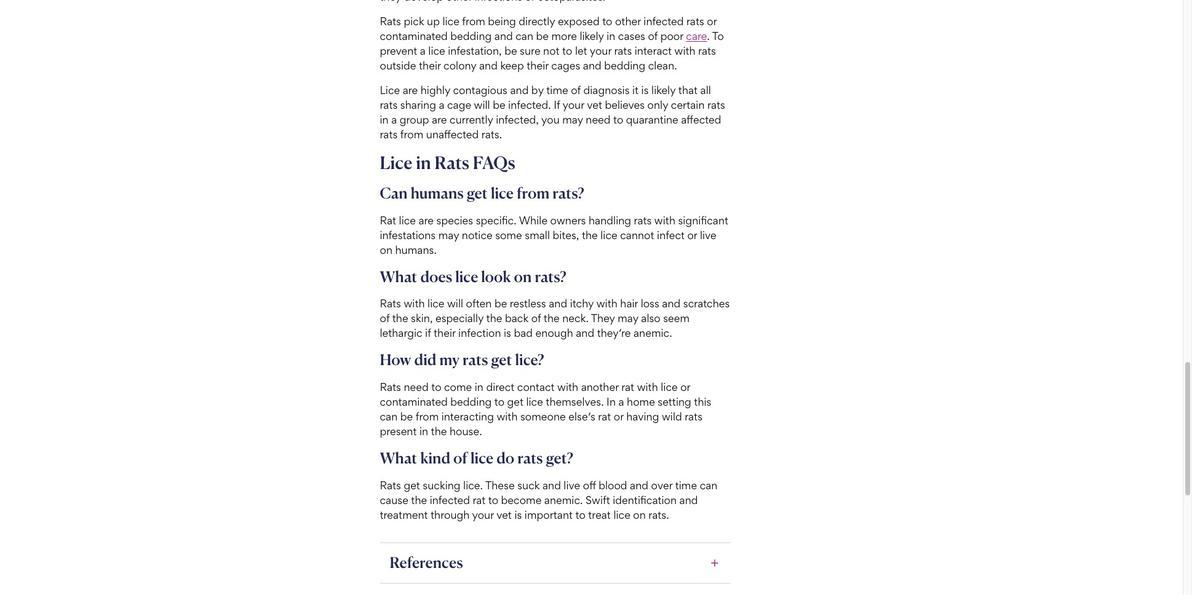 Task type: vqa. For each thing, say whether or not it's contained in the screenshot.
"It"
yes



Task type: describe. For each thing, give the bounding box(es) containing it.
anemic. inside 'rats with lice will often be restless and itchy with hair loss and scratches of the skin, especially the back of the neck. they may also seem lethargic if their infection is bad enough and they're anemic.'
[[634, 327, 672, 340]]

diagnosis
[[583, 83, 630, 96]]

rats right the do
[[518, 449, 543, 468]]

rats? for what does lice look on rats?
[[535, 267, 566, 286]]

identification
[[613, 494, 677, 507]]

infection
[[458, 327, 501, 340]]

in inside 'rats pick up lice from being directly exposed to other infected rats or contaminated bedding and can be more likely in cases of poor'
[[607, 29, 615, 42]]

care link
[[686, 29, 707, 42]]

what kind of lice do rats get?
[[380, 449, 573, 468]]

rats? for can humans get lice from rats?
[[553, 184, 584, 202]]

to inside the lice are highly contagious and by time of diagnosis it is likely that all rats sharing a cage will be infected. if your vet believes only certain rats in a group are currently infected, you may need to quarantine affected rats from unaffected rats.
[[613, 113, 623, 126]]

with down direct
[[497, 411, 518, 423]]

more
[[551, 29, 577, 42]]

and up identification
[[630, 479, 648, 492]]

a left group
[[391, 113, 397, 126]]

contaminated for need
[[380, 396, 448, 409]]

rats pick up lice from being directly exposed to other infected rats or contaminated bedding and can be more likely in cases of poor
[[380, 14, 717, 42]]

can inside rats need to come in direct contact with another rat with lice or contaminated bedding to get lice themselves. in a home setting this can be from interacting with someone else's rat or having wild rats present in the house.
[[380, 411, 398, 423]]

rats up "can" on the top left of the page
[[380, 128, 398, 141]]

1 vertical spatial on
[[514, 267, 532, 286]]

0 vertical spatial are
[[403, 83, 418, 96]]

significant
[[678, 214, 728, 227]]

that
[[678, 83, 698, 96]]

over
[[651, 479, 673, 492]]

infestations
[[380, 229, 436, 241]]

on inside rat lice are species specific. while owners handling rats with significant infestations may notice some small bites, the lice cannot infect or live on humans.
[[380, 243, 392, 256]]

lice left look on the left top of the page
[[455, 267, 478, 286]]

your inside rats get sucking lice. these suck and live off blood and over time can cause the infected rat to become anemic. swift identification and treatment through your vet is important to treat lice on rats.
[[472, 509, 494, 522]]

can inside 'rats pick up lice from being directly exposed to other infected rats or contaminated bedding and can be more likely in cases of poor'
[[516, 29, 533, 42]]

another
[[581, 381, 619, 394]]

you
[[541, 113, 560, 126]]

they
[[591, 312, 615, 325]]

currently
[[450, 113, 493, 126]]

let
[[575, 44, 587, 57]]

in
[[607, 396, 616, 409]]

2 horizontal spatial rat
[[621, 381, 634, 394]]

how did my rats get lice?
[[380, 351, 544, 369]]

cages
[[551, 59, 580, 72]]

infected inside rats get sucking lice. these suck and live off blood and over time can cause the infected rat to become anemic. swift identification and treatment through your vet is important to treat lice on rats.
[[430, 494, 470, 507]]

the up "infection"
[[486, 312, 502, 325]]

highly
[[421, 83, 450, 96]]

home
[[627, 396, 655, 409]]

wild
[[662, 411, 682, 423]]

pick
[[404, 14, 424, 27]]

directly
[[519, 14, 555, 27]]

live inside rats get sucking lice. these suck and live off blood and over time can cause the infected rat to become anemic. swift identification and treatment through your vet is important to treat lice on rats.
[[564, 479, 580, 492]]

can inside rats get sucking lice. these suck and live off blood and over time can cause the infected rat to become anemic. swift identification and treatment through your vet is important to treat lice on rats.
[[700, 479, 718, 492]]

rats for did
[[380, 381, 401, 394]]

these
[[485, 479, 515, 492]]

lice?
[[515, 351, 544, 369]]

what does lice look on rats?
[[380, 267, 566, 286]]

get?
[[546, 449, 573, 468]]

be inside rats need to come in direct contact with another rat with lice or contaminated bedding to get lice themselves. in a home setting this can be from interacting with someone else's rat or having wild rats present in the house.
[[400, 411, 413, 423]]

1 horizontal spatial rat
[[598, 411, 611, 423]]

seem
[[663, 312, 690, 325]]

with up 'they'
[[597, 297, 618, 310]]

unaffected
[[426, 128, 479, 141]]

a inside rats need to come in direct contact with another rat with lice or contaminated bedding to get lice themselves. in a home setting this can be from interacting with someone else's rat or having wild rats present in the house.
[[619, 396, 624, 409]]

lice.
[[463, 479, 483, 492]]

can
[[380, 184, 408, 202]]

be inside . to prevent a lice infestation, be sure not to let your rats interact with rats outside their colony and keep their cages and bedding clean.
[[505, 44, 517, 57]]

suck
[[517, 479, 540, 492]]

infected inside 'rats pick up lice from being directly exposed to other infected rats or contaminated bedding and can be more likely in cases of poor'
[[644, 14, 684, 27]]

rats for does
[[380, 297, 401, 310]]

their inside 'rats with lice will often be restless and itchy with hair loss and scratches of the skin, especially the back of the neck. they may also seem lethargic if their infection is bad enough and they're anemic.'
[[434, 327, 456, 340]]

and right suck
[[543, 479, 561, 492]]

contact
[[517, 381, 555, 394]]

rat inside rats get sucking lice. these suck and live off blood and over time can cause the infected rat to become anemic. swift identification and treatment through your vet is important to treat lice on rats.
[[473, 494, 486, 507]]

and down infestation,
[[479, 59, 498, 72]]

themselves.
[[546, 396, 604, 409]]

and inside the lice are highly contagious and by time of diagnosis it is likely that all rats sharing a cage will be infected. if your vet believes only certain rats in a group are currently infected, you may need to quarantine affected rats from unaffected rats.
[[510, 83, 529, 96]]

often
[[466, 297, 492, 310]]

itchy
[[570, 297, 594, 310]]

rats down .
[[698, 44, 716, 57]]

it
[[632, 83, 639, 96]]

interacting
[[441, 411, 494, 423]]

lice up infestations
[[399, 214, 416, 227]]

rats left sharing
[[380, 98, 398, 111]]

lice inside 'rats pick up lice from being directly exposed to other infected rats or contaminated bedding and can be more likely in cases of poor'
[[443, 14, 459, 27]]

lice for lice in rats faqs
[[380, 152, 412, 173]]

infect
[[657, 229, 685, 241]]

.
[[707, 29, 710, 42]]

or up setting
[[680, 381, 690, 394]]

of down restless
[[531, 312, 541, 325]]

someone
[[520, 411, 566, 423]]

believes
[[605, 98, 645, 111]]

need inside the lice are highly contagious and by time of diagnosis it is likely that all rats sharing a cage will be infected. if your vet believes only certain rats in a group are currently infected, you may need to quarantine affected rats from unaffected rats.
[[586, 113, 611, 126]]

having
[[626, 411, 659, 423]]

rats inside 'rats pick up lice from being directly exposed to other infected rats or contaminated bedding and can be more likely in cases of poor'
[[380, 14, 401, 27]]

notice
[[462, 229, 493, 241]]

is inside rats get sucking lice. these suck and live off blood and over time can cause the infected rat to become anemic. swift identification and treatment through your vet is important to treat lice on rats.
[[515, 509, 522, 522]]

bedding for contact
[[451, 396, 492, 409]]

is inside 'rats with lice will often be restless and itchy with hair loss and scratches of the skin, especially the back of the neck. they may also seem lethargic if their infection is bad enough and they're anemic.'
[[504, 327, 511, 340]]

in right come
[[475, 381, 484, 394]]

faqs
[[473, 152, 515, 173]]

a inside . to prevent a lice infestation, be sure not to let your rats interact with rats outside their colony and keep their cages and bedding clean.
[[420, 44, 426, 57]]

become
[[501, 494, 542, 507]]

sharing
[[400, 98, 436, 111]]

back
[[505, 312, 529, 325]]

this
[[694, 396, 711, 409]]

the up lethargic
[[392, 312, 408, 325]]

of up lethargic
[[380, 312, 390, 325]]

anemic. inside rats get sucking lice. these suck and live off blood and over time can cause the infected rat to become anemic. swift identification and treatment through your vet is important to treat lice on rats.
[[544, 494, 583, 507]]

enough
[[536, 327, 573, 340]]

may inside the lice are highly contagious and by time of diagnosis it is likely that all rats sharing a cage will be infected. if your vet believes only certain rats in a group are currently infected, you may need to quarantine affected rats from unaffected rats.
[[562, 113, 583, 126]]

the up enough
[[544, 312, 560, 325]]

or inside rat lice are species specific. while owners handling rats with significant infestations may notice some small bites, the lice cannot infect or live on humans.
[[687, 229, 697, 241]]

be inside 'rats pick up lice from being directly exposed to other infected rats or contaminated bedding and can be more likely in cases of poor'
[[536, 29, 549, 42]]

neck.
[[562, 312, 589, 325]]

rats down all
[[707, 98, 725, 111]]

and down neck.
[[576, 327, 594, 340]]

to down these
[[488, 494, 498, 507]]

lice left the do
[[471, 449, 494, 468]]

restless
[[510, 297, 546, 310]]

loss
[[641, 297, 659, 310]]

and up the seem
[[662, 297, 681, 310]]

my
[[439, 351, 460, 369]]

contagious
[[453, 83, 508, 96]]

get up specific.
[[467, 184, 488, 202]]

present
[[380, 425, 417, 438]]

treat
[[588, 509, 611, 522]]

is inside the lice are highly contagious and by time of diagnosis it is likely that all rats sharing a cage will be infected. if your vet believes only certain rats in a group are currently infected, you may need to quarantine affected rats from unaffected rats.
[[641, 83, 649, 96]]

off
[[583, 479, 596, 492]]

do
[[497, 449, 514, 468]]

some
[[495, 229, 522, 241]]

lice down handling
[[601, 229, 617, 241]]

rats need to come in direct contact with another rat with lice or contaminated bedding to get lice themselves. in a home setting this can be from interacting with someone else's rat or having wild rats present in the house.
[[380, 381, 711, 438]]

treatment
[[380, 509, 428, 522]]

what for what does lice look on rats?
[[380, 267, 417, 286]]

cases
[[618, 29, 645, 42]]

all
[[700, 83, 711, 96]]

by
[[531, 83, 544, 96]]

if
[[425, 327, 431, 340]]

with inside . to prevent a lice infestation, be sure not to let your rats interact with rats outside their colony and keep their cages and bedding clean.
[[675, 44, 696, 57]]

with up home
[[637, 381, 658, 394]]

their up highly
[[419, 59, 441, 72]]

lice up specific.
[[491, 184, 514, 202]]

need inside rats need to come in direct contact with another rat with lice or contaminated bedding to get lice themselves. in a home setting this can be from interacting with someone else's rat or having wild rats present in the house.
[[404, 381, 429, 394]]

. to prevent a lice infestation, be sure not to let your rats interact with rats outside their colony and keep their cages and bedding clean.
[[380, 29, 724, 72]]

and inside 'rats pick up lice from being directly exposed to other infected rats or contaminated bedding and can be more likely in cases of poor'
[[494, 29, 513, 42]]

from inside the lice are highly contagious and by time of diagnosis it is likely that all rats sharing a cage will be infected. if your vet believes only certain rats in a group are currently infected, you may need to quarantine affected rats from unaffected rats.
[[400, 128, 423, 141]]

and up neck.
[[549, 297, 567, 310]]

direct
[[486, 381, 515, 394]]

get up direct
[[491, 351, 512, 369]]

time inside the lice are highly contagious and by time of diagnosis it is likely that all rats sharing a cage will be infected. if your vet believes only certain rats in a group are currently infected, you may need to quarantine affected rats from unaffected rats.
[[546, 83, 568, 96]]

to down direct
[[494, 396, 504, 409]]



Task type: locate. For each thing, give the bounding box(es) containing it.
live down significant
[[700, 229, 717, 241]]

on down infestations
[[380, 243, 392, 256]]

lethargic
[[380, 327, 422, 340]]

2 lice from the top
[[380, 152, 412, 173]]

be down directly
[[536, 29, 549, 42]]

lice down outside
[[380, 83, 400, 96]]

especially
[[436, 312, 484, 325]]

anemic.
[[634, 327, 672, 340], [544, 494, 583, 507]]

1 vertical spatial contaminated
[[380, 396, 448, 409]]

1 vertical spatial time
[[675, 479, 697, 492]]

get inside rats get sucking lice. these suck and live off blood and over time can cause the infected rat to become anemic. swift identification and treatment through your vet is important to treat lice on rats.
[[404, 479, 420, 492]]

from inside rats need to come in direct contact with another rat with lice or contaminated bedding to get lice themselves. in a home setting this can be from interacting with someone else's rat or having wild rats present in the house.
[[416, 411, 439, 423]]

certain
[[671, 98, 705, 111]]

1 vertical spatial your
[[563, 98, 584, 111]]

your inside . to prevent a lice infestation, be sure not to let your rats interact with rats outside their colony and keep their cages and bedding clean.
[[590, 44, 611, 57]]

will up especially
[[447, 297, 463, 310]]

and down being
[[494, 29, 513, 42]]

rats. down 'currently' on the left of the page
[[482, 128, 502, 141]]

their down sure
[[527, 59, 549, 72]]

contaminated up the present
[[380, 396, 448, 409]]

affected
[[681, 113, 721, 126]]

in up humans at the left top of the page
[[416, 152, 431, 173]]

does
[[420, 267, 452, 286]]

1 vertical spatial are
[[432, 113, 447, 126]]

rats inside rats need to come in direct contact with another rat with lice or contaminated bedding to get lice themselves. in a home setting this can be from interacting with someone else's rat or having wild rats present in the house.
[[685, 411, 703, 423]]

are up sharing
[[403, 83, 418, 96]]

may right "you"
[[562, 113, 583, 126]]

1 horizontal spatial vet
[[587, 98, 602, 111]]

0 vertical spatial your
[[590, 44, 611, 57]]

or inside 'rats pick up lice from being directly exposed to other infected rats or contaminated bedding and can be more likely in cases of poor'
[[707, 14, 717, 27]]

bedding for directly
[[451, 29, 492, 42]]

can humans get lice from rats?
[[380, 184, 584, 202]]

0 horizontal spatial rat
[[473, 494, 486, 507]]

lice right the treat
[[614, 509, 630, 522]]

humans.
[[395, 243, 437, 256]]

1 vertical spatial what
[[380, 449, 417, 468]]

outside
[[380, 59, 416, 72]]

references
[[390, 554, 463, 572]]

infected up through
[[430, 494, 470, 507]]

2 vertical spatial bedding
[[451, 396, 492, 409]]

time inside rats get sucking lice. these suck and live off blood and over time can cause the infected rat to become anemic. swift identification and treatment through your vet is important to treat lice on rats.
[[675, 479, 697, 492]]

in right the present
[[419, 425, 428, 438]]

1 vertical spatial rats?
[[535, 267, 566, 286]]

in inside the lice are highly contagious and by time of diagnosis it is likely that all rats sharing a cage will be infected. if your vet believes only certain rats in a group are currently infected, you may need to quarantine affected rats from unaffected rats.
[[380, 113, 389, 126]]

poor
[[660, 29, 683, 42]]

cannot
[[620, 229, 654, 241]]

1 vertical spatial may
[[438, 229, 459, 241]]

colony
[[444, 59, 476, 72]]

lice
[[380, 83, 400, 96], [380, 152, 412, 173]]

a right in
[[619, 396, 624, 409]]

to inside 'rats pick up lice from being directly exposed to other infected rats or contaminated bedding and can be more likely in cases of poor'
[[602, 14, 612, 27]]

lice up setting
[[661, 381, 678, 394]]

1 horizontal spatial anemic.
[[634, 327, 672, 340]]

on inside rats get sucking lice. these suck and live off blood and over time can cause the infected rat to become anemic. swift identification and treatment through your vet is important to treat lice on rats.
[[633, 509, 646, 522]]

from inside 'rats pick up lice from being directly exposed to other infected rats or contaminated bedding and can be more likely in cases of poor'
[[462, 14, 485, 27]]

lice for lice are highly contagious and by time of diagnosis it is likely that all rats sharing a cage will be infected. if your vet believes only certain rats in a group are currently infected, you may need to quarantine affected rats from unaffected rats.
[[380, 83, 400, 96]]

also
[[641, 312, 661, 325]]

2 contaminated from the top
[[380, 396, 448, 409]]

only
[[647, 98, 668, 111]]

from up the while
[[517, 184, 550, 202]]

be up keep at top left
[[505, 44, 517, 57]]

their
[[419, 59, 441, 72], [527, 59, 549, 72], [434, 327, 456, 340]]

1 vertical spatial rats.
[[649, 509, 669, 522]]

did
[[414, 351, 436, 369]]

from left being
[[462, 14, 485, 27]]

other
[[615, 14, 641, 27]]

specific.
[[476, 214, 517, 227]]

1 horizontal spatial need
[[586, 113, 611, 126]]

hair
[[620, 297, 638, 310]]

2 horizontal spatial your
[[590, 44, 611, 57]]

cage
[[447, 98, 471, 111]]

contaminated inside 'rats pick up lice from being directly exposed to other infected rats or contaminated bedding and can be more likely in cases of poor'
[[380, 29, 448, 42]]

infected.
[[508, 98, 551, 111]]

lice inside the lice are highly contagious and by time of diagnosis it is likely that all rats sharing a cage will be infected. if your vet believes only certain rats in a group are currently infected, you may need to quarantine affected rats from unaffected rats.
[[380, 83, 400, 96]]

1 vertical spatial rat
[[598, 411, 611, 423]]

0 horizontal spatial live
[[564, 479, 580, 492]]

with down care
[[675, 44, 696, 57]]

with up infect
[[654, 214, 675, 227]]

1 vertical spatial can
[[380, 411, 398, 423]]

0 vertical spatial can
[[516, 29, 533, 42]]

and down let
[[583, 59, 602, 72]]

vet inside the lice are highly contagious and by time of diagnosis it is likely that all rats sharing a cage will be infected. if your vet believes only certain rats in a group are currently infected, you may need to quarantine affected rats from unaffected rats.
[[587, 98, 602, 111]]

2 vertical spatial may
[[618, 312, 638, 325]]

rats. inside rats get sucking lice. these suck and live off blood and over time can cause the infected rat to become anemic. swift identification and treatment through your vet is important to treat lice on rats.
[[649, 509, 669, 522]]

are inside rat lice are species specific. while owners handling rats with significant infestations may notice some small bites, the lice cannot infect or live on humans.
[[419, 214, 434, 227]]

1 horizontal spatial on
[[514, 267, 532, 286]]

bedding inside 'rats pick up lice from being directly exposed to other infected rats or contaminated bedding and can be more likely in cases of poor'
[[451, 29, 492, 42]]

0 horizontal spatial will
[[447, 297, 463, 310]]

lice are highly contagious and by time of diagnosis it is likely that all rats sharing a cage will be infected. if your vet believes only certain rats in a group are currently infected, you may need to quarantine affected rats from unaffected rats.
[[380, 83, 725, 141]]

0 vertical spatial what
[[380, 267, 417, 286]]

2 horizontal spatial may
[[618, 312, 638, 325]]

rats right my
[[463, 351, 488, 369]]

2 vertical spatial can
[[700, 479, 718, 492]]

with inside rat lice are species specific. while owners handling rats with significant infestations may notice some small bites, the lice cannot infect or live on humans.
[[654, 214, 675, 227]]

1 vertical spatial likely
[[651, 83, 676, 96]]

get
[[467, 184, 488, 202], [491, 351, 512, 369], [507, 396, 523, 409], [404, 479, 420, 492]]

or up .
[[707, 14, 717, 27]]

may inside rat lice are species specific. while owners handling rats with significant infestations may notice some small bites, the lice cannot infect or live on humans.
[[438, 229, 459, 241]]

time right over
[[675, 479, 697, 492]]

of inside the lice are highly contagious and by time of diagnosis it is likely that all rats sharing a cage will be infected. if your vet believes only certain rats in a group are currently infected, you may need to quarantine affected rats from unaffected rats.
[[571, 83, 581, 96]]

will down contagious
[[474, 98, 490, 111]]

or down in
[[614, 411, 624, 423]]

else's
[[569, 411, 595, 423]]

your right if
[[563, 98, 584, 111]]

from down group
[[400, 128, 423, 141]]

time up if
[[546, 83, 568, 96]]

likely up let
[[580, 29, 604, 42]]

0 vertical spatial rat
[[621, 381, 634, 394]]

0 horizontal spatial can
[[380, 411, 398, 423]]

1 horizontal spatial infected
[[644, 14, 684, 27]]

or down significant
[[687, 229, 697, 241]]

to down 'believes' on the top right
[[613, 113, 623, 126]]

rats up cannot
[[634, 214, 652, 227]]

may inside 'rats with lice will often be restless and itchy with hair loss and scratches of the skin, especially the back of the neck. they may also seem lethargic if their infection is bad enough and they're anemic.'
[[618, 312, 638, 325]]

rats.
[[482, 128, 502, 141], [649, 509, 669, 522]]

to left other on the right
[[602, 14, 612, 27]]

rats left pick
[[380, 14, 401, 27]]

what down humans.
[[380, 267, 417, 286]]

lice right up
[[443, 14, 459, 27]]

blood
[[599, 479, 627, 492]]

interact
[[635, 44, 672, 57]]

lice
[[443, 14, 459, 27], [428, 44, 445, 57], [491, 184, 514, 202], [399, 214, 416, 227], [601, 229, 617, 241], [455, 267, 478, 286], [428, 297, 444, 310], [661, 381, 678, 394], [526, 396, 543, 409], [471, 449, 494, 468], [614, 509, 630, 522]]

0 horizontal spatial need
[[404, 381, 429, 394]]

vet
[[587, 98, 602, 111], [497, 509, 512, 522]]

bedding inside rats need to come in direct contact with another rat with lice or contaminated bedding to get lice themselves. in a home setting this can be from interacting with someone else's rat or having wild rats present in the house.
[[451, 396, 492, 409]]

may
[[562, 113, 583, 126], [438, 229, 459, 241], [618, 312, 638, 325]]

1 horizontal spatial your
[[563, 98, 584, 111]]

cause
[[380, 494, 408, 507]]

live inside rat lice are species specific. while owners handling rats with significant infestations may notice some small bites, the lice cannot infect or live on humans.
[[700, 229, 717, 241]]

1 vertical spatial lice
[[380, 152, 412, 173]]

get down direct
[[507, 396, 523, 409]]

0 horizontal spatial may
[[438, 229, 459, 241]]

through
[[431, 509, 470, 522]]

2 vertical spatial on
[[633, 509, 646, 522]]

0 vertical spatial infected
[[644, 14, 684, 27]]

0 vertical spatial lice
[[380, 83, 400, 96]]

1 horizontal spatial live
[[700, 229, 717, 241]]

0 vertical spatial contaminated
[[380, 29, 448, 42]]

of down the cages
[[571, 83, 581, 96]]

can up the present
[[380, 411, 398, 423]]

bedding inside . to prevent a lice infestation, be sure not to let your rats interact with rats outside their colony and keep their cages and bedding clean.
[[604, 59, 645, 72]]

1 vertical spatial need
[[404, 381, 429, 394]]

being
[[488, 14, 516, 27]]

your down lice.
[[472, 509, 494, 522]]

rats down cases
[[614, 44, 632, 57]]

rat down lice.
[[473, 494, 486, 507]]

rats inside 'rats pick up lice from being directly exposed to other infected rats or contaminated bedding and can be more likely in cases of poor'
[[687, 14, 704, 27]]

vet inside rats get sucking lice. these suck and live off blood and over time can cause the infected rat to become anemic. swift identification and treatment through your vet is important to treat lice on rats.
[[497, 509, 512, 522]]

0 horizontal spatial your
[[472, 509, 494, 522]]

rat down in
[[598, 411, 611, 423]]

lice up "can" on the top left of the page
[[380, 152, 412, 173]]

be inside the lice are highly contagious and by time of diagnosis it is likely that all rats sharing a cage will be infected. if your vet believes only certain rats in a group are currently infected, you may need to quarantine affected rats from unaffected rats.
[[493, 98, 505, 111]]

1 horizontal spatial will
[[474, 98, 490, 111]]

what for what kind of lice do rats get?
[[380, 449, 417, 468]]

rats? up owners
[[553, 184, 584, 202]]

0 horizontal spatial likely
[[580, 29, 604, 42]]

contaminated for pick
[[380, 29, 448, 42]]

in left group
[[380, 113, 389, 126]]

likely up only on the right
[[651, 83, 676, 96]]

0 vertical spatial rats.
[[482, 128, 502, 141]]

likely inside the lice are highly contagious and by time of diagnosis it is likely that all rats sharing a cage will be infected. if your vet believes only certain rats in a group are currently infected, you may need to quarantine affected rats from unaffected rats.
[[651, 83, 676, 96]]

in
[[607, 29, 615, 42], [380, 113, 389, 126], [416, 152, 431, 173], [475, 381, 484, 394], [419, 425, 428, 438]]

1 horizontal spatial may
[[562, 113, 583, 126]]

they're
[[597, 327, 631, 340]]

0 vertical spatial on
[[380, 243, 392, 256]]

rats
[[687, 14, 704, 27], [614, 44, 632, 57], [698, 44, 716, 57], [380, 98, 398, 111], [707, 98, 725, 111], [380, 128, 398, 141], [634, 214, 652, 227], [463, 351, 488, 369], [685, 411, 703, 423], [518, 449, 543, 468]]

1 horizontal spatial time
[[675, 479, 697, 492]]

1 vertical spatial bedding
[[604, 59, 645, 72]]

rats inside rats need to come in direct contact with another rat with lice or contaminated bedding to get lice themselves. in a home setting this can be from interacting with someone else's rat or having wild rats present in the house.
[[380, 381, 401, 394]]

on
[[380, 243, 392, 256], [514, 267, 532, 286], [633, 509, 646, 522]]

0 vertical spatial rats?
[[553, 184, 584, 202]]

2 horizontal spatial is
[[641, 83, 649, 96]]

lice in rats faqs
[[380, 152, 515, 173]]

1 horizontal spatial is
[[515, 509, 522, 522]]

2 horizontal spatial on
[[633, 509, 646, 522]]

rats inside 'rats with lice will often be restless and itchy with hair loss and scratches of the skin, especially the back of the neck. they may also seem lethargic if their infection is bad enough and they're anemic.'
[[380, 297, 401, 310]]

0 vertical spatial will
[[474, 98, 490, 111]]

lice inside rats get sucking lice. these suck and live off blood and over time can cause the infected rat to become anemic. swift identification and treatment through your vet is important to treat lice on rats.
[[614, 509, 630, 522]]

lice up colony
[[428, 44, 445, 57]]

a down highly
[[439, 98, 444, 111]]

bedding up infestation,
[[451, 29, 492, 42]]

rats down unaffected
[[435, 152, 469, 173]]

0 horizontal spatial on
[[380, 243, 392, 256]]

rats inside rat lice are species specific. while owners handling rats with significant infestations may notice some small bites, the lice cannot infect or live on humans.
[[634, 214, 652, 227]]

the inside rats get sucking lice. these suck and live off blood and over time can cause the infected rat to become anemic. swift identification and treatment through your vet is important to treat lice on rats.
[[411, 494, 427, 507]]

1 horizontal spatial likely
[[651, 83, 676, 96]]

2 vertical spatial your
[[472, 509, 494, 522]]

small
[[525, 229, 550, 241]]

bedding
[[451, 29, 492, 42], [604, 59, 645, 72], [451, 396, 492, 409]]

1 contaminated from the top
[[380, 29, 448, 42]]

2 vertical spatial are
[[419, 214, 434, 227]]

to
[[602, 14, 612, 27], [562, 44, 572, 57], [613, 113, 623, 126], [431, 381, 441, 394], [494, 396, 504, 409], [488, 494, 498, 507], [575, 509, 586, 522]]

can right over
[[700, 479, 718, 492]]

contaminated down pick
[[380, 29, 448, 42]]

will inside 'rats with lice will often be restless and itchy with hair loss and scratches of the skin, especially the back of the neck. they may also seem lethargic if their infection is bad enough and they're anemic.'
[[447, 297, 463, 310]]

your inside the lice are highly contagious and by time of diagnosis it is likely that all rats sharing a cage will be infected. if your vet believes only certain rats in a group are currently infected, you may need to quarantine affected rats from unaffected rats.
[[563, 98, 584, 111]]

1 what from the top
[[380, 267, 417, 286]]

infected
[[644, 14, 684, 27], [430, 494, 470, 507]]

1 vertical spatial anemic.
[[544, 494, 583, 507]]

the inside rats need to come in direct contact with another rat with lice or contaminated bedding to get lice themselves. in a home setting this can be from interacting with someone else's rat or having wild rats present in the house.
[[431, 425, 447, 438]]

their right the if at the bottom left of page
[[434, 327, 456, 340]]

with up themselves.
[[557, 381, 578, 394]]

your
[[590, 44, 611, 57], [563, 98, 584, 111], [472, 509, 494, 522]]

live
[[700, 229, 717, 241], [564, 479, 580, 492]]

0 vertical spatial is
[[641, 83, 649, 96]]

contaminated inside rats need to come in direct contact with another rat with lice or contaminated bedding to get lice themselves. in a home setting this can be from interacting with someone else's rat or having wild rats present in the house.
[[380, 396, 448, 409]]

can
[[516, 29, 533, 42], [380, 411, 398, 423], [700, 479, 718, 492]]

0 horizontal spatial infected
[[430, 494, 470, 507]]

0 vertical spatial anemic.
[[634, 327, 672, 340]]

rats down how
[[380, 381, 401, 394]]

rats?
[[553, 184, 584, 202], [535, 267, 566, 286]]

with up skin,
[[404, 297, 425, 310]]

2 vertical spatial is
[[515, 509, 522, 522]]

the inside rat lice are species specific. while owners handling rats with significant infestations may notice some small bites, the lice cannot infect or live on humans.
[[582, 229, 598, 241]]

0 horizontal spatial is
[[504, 327, 511, 340]]

rats down this
[[685, 411, 703, 423]]

0 horizontal spatial anemic.
[[544, 494, 583, 507]]

and right identification
[[679, 494, 698, 507]]

rats with lice will often be restless and itchy with hair loss and scratches of the skin, especially the back of the neck. they may also seem lethargic if their infection is bad enough and they're anemic.
[[380, 297, 730, 340]]

0 vertical spatial live
[[700, 229, 717, 241]]

2 horizontal spatial can
[[700, 479, 718, 492]]

1 vertical spatial live
[[564, 479, 580, 492]]

what
[[380, 267, 417, 286], [380, 449, 417, 468]]

will inside the lice are highly contagious and by time of diagnosis it is likely that all rats sharing a cage will be infected. if your vet believes only certain rats in a group are currently infected, you may need to quarantine affected rats from unaffected rats.
[[474, 98, 490, 111]]

to left the treat
[[575, 509, 586, 522]]

prevent
[[380, 44, 417, 57]]

may down "hair"
[[618, 312, 638, 325]]

is down become
[[515, 509, 522, 522]]

species
[[436, 214, 473, 227]]

1 vertical spatial will
[[447, 297, 463, 310]]

lice inside . to prevent a lice infestation, be sure not to let your rats interact with rats outside their colony and keep their cages and bedding clean.
[[428, 44, 445, 57]]

rat lice are species specific. while owners handling rats with significant infestations may notice some small bites, the lice cannot infect or live on humans.
[[380, 214, 728, 256]]

1 horizontal spatial can
[[516, 29, 533, 42]]

2 vertical spatial rat
[[473, 494, 486, 507]]

rats for kind
[[380, 479, 401, 492]]

1 vertical spatial is
[[504, 327, 511, 340]]

anemic. down also
[[634, 327, 672, 340]]

vet down become
[[497, 509, 512, 522]]

1 lice from the top
[[380, 83, 400, 96]]

and up infected.
[[510, 83, 529, 96]]

of inside 'rats pick up lice from being directly exposed to other infected rats or contaminated bedding and can be more likely in cases of poor'
[[648, 29, 658, 42]]

rats up cause
[[380, 479, 401, 492]]

0 vertical spatial may
[[562, 113, 583, 126]]

0 vertical spatial need
[[586, 113, 611, 126]]

group
[[400, 113, 429, 126]]

not
[[543, 44, 560, 57]]

live left off
[[564, 479, 580, 492]]

contaminated
[[380, 29, 448, 42], [380, 396, 448, 409]]

rat
[[380, 214, 396, 227]]

sucking
[[423, 479, 461, 492]]

be inside 'rats with lice will often be restless and itchy with hair loss and scratches of the skin, especially the back of the neck. they may also seem lethargic if their infection is bad enough and they're anemic.'
[[495, 297, 507, 310]]

is
[[641, 83, 649, 96], [504, 327, 511, 340], [515, 509, 522, 522]]

vet down 'diagnosis'
[[587, 98, 602, 111]]

to left let
[[562, 44, 572, 57]]

lice up skin,
[[428, 297, 444, 310]]

quarantine
[[626, 113, 678, 126]]

clean.
[[648, 59, 677, 72]]

0 horizontal spatial vet
[[497, 509, 512, 522]]

anemic. up important at the bottom of the page
[[544, 494, 583, 507]]

to left come
[[431, 381, 441, 394]]

1 horizontal spatial rats.
[[649, 509, 669, 522]]

of right kind
[[453, 449, 468, 468]]

references image
[[709, 557, 721, 570]]

rats. inside the lice are highly contagious and by time of diagnosis it is likely that all rats sharing a cage will be infected. if your vet believes only certain rats in a group are currently infected, you may need to quarantine affected rats from unaffected rats.
[[482, 128, 502, 141]]

need
[[586, 113, 611, 126], [404, 381, 429, 394]]

house.
[[450, 425, 482, 438]]

if
[[554, 98, 560, 111]]

bedding up "it" at the top right of the page
[[604, 59, 645, 72]]

0 vertical spatial time
[[546, 83, 568, 96]]

infected,
[[496, 113, 539, 126]]

bites,
[[553, 229, 579, 241]]

lice down contact
[[526, 396, 543, 409]]

sure
[[520, 44, 540, 57]]

is right "it" at the top right of the page
[[641, 83, 649, 96]]

0 horizontal spatial rats.
[[482, 128, 502, 141]]

0 horizontal spatial time
[[546, 83, 568, 96]]

rats? up restless
[[535, 267, 566, 286]]

to inside . to prevent a lice infestation, be sure not to let your rats interact with rats outside their colony and keep their cages and bedding clean.
[[562, 44, 572, 57]]

0 vertical spatial bedding
[[451, 29, 492, 42]]

keep
[[500, 59, 524, 72]]

likely inside 'rats pick up lice from being directly exposed to other infected rats or contaminated bedding and can be more likely in cases of poor'
[[580, 29, 604, 42]]

care
[[686, 29, 707, 42]]

0 vertical spatial likely
[[580, 29, 604, 42]]

1 vertical spatial infected
[[430, 494, 470, 507]]

owners
[[550, 214, 586, 227]]

lice inside 'rats with lice will often be restless and itchy with hair loss and scratches of the skin, especially the back of the neck. they may also seem lethargic if their infection is bad enough and they're anemic.'
[[428, 297, 444, 310]]

rats up lethargic
[[380, 297, 401, 310]]

of up interact
[[648, 29, 658, 42]]

setting
[[658, 396, 691, 409]]

1 vertical spatial vet
[[497, 509, 512, 522]]

up
[[427, 14, 440, 27]]

rats inside rats get sucking lice. these suck and live off blood and over time can cause the infected rat to become anemic. swift identification and treatment through your vet is important to treat lice on rats.
[[380, 479, 401, 492]]

get inside rats need to come in direct contact with another rat with lice or contaminated bedding to get lice themselves. in a home setting this can be from interacting with someone else's rat or having wild rats present in the house.
[[507, 396, 523, 409]]

0 vertical spatial vet
[[587, 98, 602, 111]]

2 what from the top
[[380, 449, 417, 468]]



